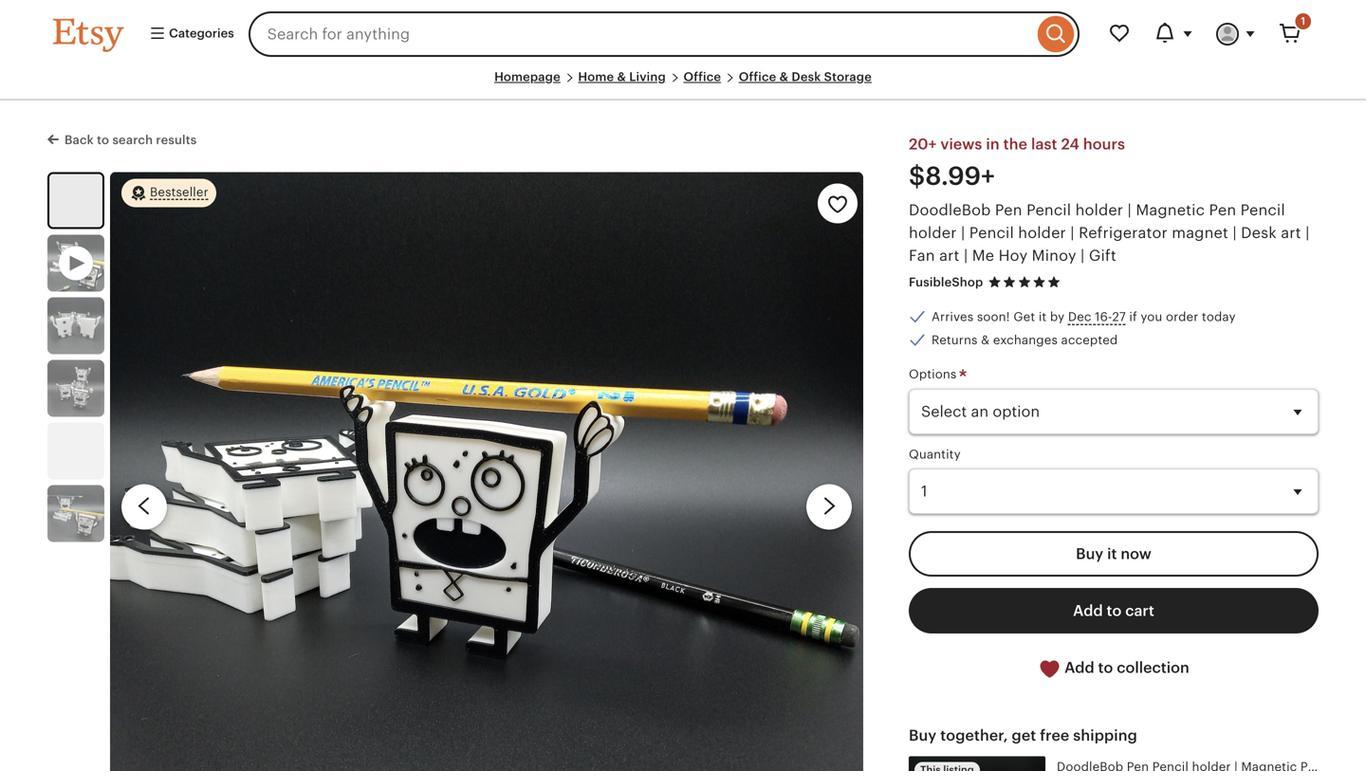 Task type: vqa. For each thing, say whether or not it's contained in the screenshot.
right Office
yes



Task type: locate. For each thing, give the bounding box(es) containing it.
office & desk storage link
[[739, 70, 872, 84]]

pen up hoy on the top of page
[[995, 201, 1022, 218]]

0 horizontal spatial buy
[[909, 727, 937, 744]]

to inside add to collection "button"
[[1098, 659, 1113, 676]]

pencil right the magnetic
[[1240, 201, 1285, 218]]

free
[[1040, 727, 1069, 744]]

categories button
[[135, 17, 243, 51]]

art
[[1281, 224, 1301, 241], [939, 247, 960, 264]]

arrives soon! get it by dec 16-27 if you order today
[[932, 310, 1236, 324]]

&
[[617, 70, 626, 84], [779, 70, 788, 84], [981, 333, 990, 347]]

2 office from the left
[[739, 70, 776, 84]]

buy left now
[[1076, 545, 1103, 562]]

arrives
[[932, 310, 974, 324]]

& right home
[[617, 70, 626, 84]]

24
[[1061, 136, 1079, 153]]

2 pen from the left
[[1209, 201, 1236, 218]]

gift
[[1089, 247, 1116, 264]]

1 horizontal spatial desk
[[1241, 224, 1277, 241]]

to
[[97, 133, 109, 147], [1107, 602, 1122, 619], [1098, 659, 1113, 676]]

home
[[578, 70, 614, 84]]

desk
[[792, 70, 821, 84], [1241, 224, 1277, 241]]

collection
[[1117, 659, 1189, 676]]

buy together, get free shipping
[[909, 727, 1137, 744]]

home & living
[[578, 70, 666, 84]]

buy
[[1076, 545, 1103, 562], [909, 727, 937, 744]]

in
[[986, 136, 1000, 153]]

to for cart
[[1107, 602, 1122, 619]]

1 horizontal spatial holder
[[1018, 224, 1066, 241]]

last
[[1031, 136, 1057, 153]]

pen up "magnet"
[[1209, 201, 1236, 218]]

add inside button
[[1073, 602, 1103, 619]]

0 vertical spatial buy
[[1076, 545, 1103, 562]]

pencil up me on the top right of the page
[[969, 224, 1014, 241]]

now
[[1121, 545, 1151, 562]]

homepage link
[[494, 70, 560, 84]]

2 horizontal spatial &
[[981, 333, 990, 347]]

add to cart
[[1073, 602, 1154, 619]]

none search field inside categories banner
[[248, 11, 1080, 57]]

returns & exchanges accepted
[[932, 333, 1118, 347]]

0 horizontal spatial it
[[1039, 310, 1047, 324]]

0 horizontal spatial office
[[683, 70, 721, 84]]

0 horizontal spatial desk
[[792, 70, 821, 84]]

results
[[156, 133, 197, 147]]

buy it now button
[[909, 531, 1319, 577]]

holder up minoy
[[1018, 224, 1066, 241]]

& for office
[[779, 70, 788, 84]]

buy inside button
[[1076, 545, 1103, 562]]

1 vertical spatial it
[[1107, 545, 1117, 562]]

0 horizontal spatial &
[[617, 70, 626, 84]]

magnet
[[1172, 224, 1228, 241]]

pencil
[[1026, 201, 1071, 218], [1240, 201, 1285, 218], [969, 224, 1014, 241]]

art up fusibleshop link
[[939, 247, 960, 264]]

& right returns
[[981, 333, 990, 347]]

1 vertical spatial add
[[1064, 659, 1094, 676]]

to left "collection"
[[1098, 659, 1113, 676]]

hoy
[[999, 247, 1028, 264]]

add down add to cart
[[1064, 659, 1094, 676]]

1 horizontal spatial buy
[[1076, 545, 1103, 562]]

office link
[[683, 70, 721, 84]]

views
[[940, 136, 982, 153]]

1 pen from the left
[[995, 201, 1022, 218]]

together,
[[940, 727, 1008, 744]]

None search field
[[248, 11, 1080, 57]]

0 vertical spatial to
[[97, 133, 109, 147]]

options
[[909, 367, 960, 381]]

desk right "magnet"
[[1241, 224, 1277, 241]]

to right back
[[97, 133, 109, 147]]

shipping
[[1073, 727, 1137, 744]]

pen
[[995, 201, 1022, 218], [1209, 201, 1236, 218]]

0 horizontal spatial art
[[939, 247, 960, 264]]

1 horizontal spatial it
[[1107, 545, 1117, 562]]

1 horizontal spatial pen
[[1209, 201, 1236, 218]]

1 vertical spatial art
[[939, 247, 960, 264]]

menu bar
[[53, 68, 1313, 101]]

1 horizontal spatial pencil
[[1026, 201, 1071, 218]]

1 office from the left
[[683, 70, 721, 84]]

office & desk storage
[[739, 70, 872, 84]]

0 horizontal spatial pen
[[995, 201, 1022, 218]]

categories banner
[[19, 0, 1347, 68]]

0 vertical spatial art
[[1281, 224, 1301, 241]]

& left storage
[[779, 70, 788, 84]]

0 vertical spatial add
[[1073, 602, 1103, 619]]

it inside button
[[1107, 545, 1117, 562]]

pencil up minoy
[[1026, 201, 1071, 218]]

home & living link
[[578, 70, 666, 84]]

it
[[1039, 310, 1047, 324], [1107, 545, 1117, 562]]

menu bar containing homepage
[[53, 68, 1313, 101]]

2 vertical spatial to
[[1098, 659, 1113, 676]]

add inside "button"
[[1064, 659, 1094, 676]]

1 horizontal spatial art
[[1281, 224, 1301, 241]]

order
[[1166, 310, 1198, 324]]

add left cart
[[1073, 602, 1103, 619]]

to inside back to search results link
[[97, 133, 109, 147]]

holder
[[1075, 201, 1123, 218], [909, 224, 957, 241], [1018, 224, 1066, 241]]

& for home
[[617, 70, 626, 84]]

2 horizontal spatial holder
[[1075, 201, 1123, 218]]

1 horizontal spatial &
[[779, 70, 788, 84]]

1 vertical spatial to
[[1107, 602, 1122, 619]]

it left now
[[1107, 545, 1117, 562]]

cart
[[1125, 602, 1154, 619]]

1 horizontal spatial office
[[739, 70, 776, 84]]

art right "magnet"
[[1281, 224, 1301, 241]]

to left cart
[[1107, 602, 1122, 619]]

buy left the together,
[[909, 727, 937, 744]]

it left the by on the right
[[1039, 310, 1047, 324]]

office right office link
[[739, 70, 776, 84]]

desk left storage
[[792, 70, 821, 84]]

to inside add to cart button
[[1107, 602, 1122, 619]]

the
[[1003, 136, 1027, 153]]

storage
[[824, 70, 872, 84]]

desk inside doodlebob pen pencil holder | magnetic pen pencil holder | pencil holder | refrigerator magnet | desk art | fan art | me hoy minoy | gift
[[1241, 224, 1277, 241]]

if
[[1129, 310, 1137, 324]]

categories
[[166, 26, 234, 40]]

0 vertical spatial desk
[[792, 70, 821, 84]]

by
[[1050, 310, 1065, 324]]

add
[[1073, 602, 1103, 619], [1064, 659, 1094, 676]]

office
[[683, 70, 721, 84], [739, 70, 776, 84]]

|
[[1128, 201, 1132, 218], [961, 224, 965, 241], [1070, 224, 1075, 241], [1233, 224, 1237, 241], [1305, 224, 1310, 241], [964, 247, 968, 264], [1081, 247, 1085, 264]]

holder up 'refrigerator' at the top
[[1075, 201, 1123, 218]]

to for search
[[97, 133, 109, 147]]

search
[[112, 133, 153, 147]]

fan
[[909, 247, 935, 264]]

$8.99+
[[909, 161, 995, 191]]

office for office link
[[683, 70, 721, 84]]

doodlebob pen pencil holder | magnetic pen pencil holder | pencil holder | refrigerator magnet | desk art | fan art | me hoy minoy | gift
[[909, 201, 1310, 264]]

bestseller
[[150, 185, 208, 199]]

1 vertical spatial buy
[[909, 727, 937, 744]]

office down categories banner
[[683, 70, 721, 84]]

fusibleshop link
[[909, 275, 983, 289]]

1 vertical spatial desk
[[1241, 224, 1277, 241]]

holder up the fan
[[909, 224, 957, 241]]



Task type: describe. For each thing, give the bounding box(es) containing it.
fusibleshop
[[909, 275, 983, 289]]

back to search results
[[65, 133, 197, 147]]

buy for buy it now
[[1076, 545, 1103, 562]]

living
[[629, 70, 666, 84]]

magnetic
[[1136, 201, 1205, 218]]

doodlebob pen pencil holder magnetic pen pencil holder image 5 image
[[47, 485, 104, 542]]

0 vertical spatial it
[[1039, 310, 1047, 324]]

back
[[65, 133, 94, 147]]

Search for anything text field
[[248, 11, 1033, 57]]

dec
[[1068, 310, 1092, 324]]

me
[[972, 247, 994, 264]]

homepage
[[494, 70, 560, 84]]

get
[[1012, 727, 1036, 744]]

add to collection button
[[909, 645, 1319, 692]]

soon! get
[[977, 310, 1035, 324]]

0 horizontal spatial holder
[[909, 224, 957, 241]]

hours
[[1083, 136, 1125, 153]]

doodlebob
[[909, 201, 991, 218]]

add for add to collection
[[1064, 659, 1094, 676]]

accepted
[[1061, 333, 1118, 347]]

add to cart button
[[909, 588, 1319, 634]]

returns
[[932, 333, 978, 347]]

0 horizontal spatial pencil
[[969, 224, 1014, 241]]

office for office & desk storage
[[739, 70, 776, 84]]

doodlebob pen pencil holder magnetic pen pencil holder image 3 image
[[47, 360, 104, 417]]

20+
[[909, 136, 937, 153]]

doodlebob pen pencil holder magnetic pen pencil holder image 1 image
[[110, 172, 863, 771]]

back to search results link
[[47, 129, 197, 149]]

20+ views in the last 24 hours $8.99+
[[909, 136, 1125, 191]]

today
[[1202, 310, 1236, 324]]

bestseller button
[[121, 178, 216, 208]]

desk inside menu bar
[[792, 70, 821, 84]]

2 horizontal spatial pencil
[[1240, 201, 1285, 218]]

add for add to cart
[[1073, 602, 1103, 619]]

27
[[1112, 310, 1126, 324]]

quantity
[[909, 447, 961, 461]]

buy it now
[[1076, 545, 1151, 562]]

& for returns
[[981, 333, 990, 347]]

to for collection
[[1098, 659, 1113, 676]]

1
[[1301, 15, 1305, 27]]

you
[[1141, 310, 1162, 324]]

16-
[[1095, 310, 1112, 324]]

buy for buy together, get free shipping
[[909, 727, 937, 744]]

1 link
[[1267, 11, 1313, 57]]

add to collection
[[1061, 659, 1189, 676]]

minoy
[[1032, 247, 1076, 264]]

refrigerator
[[1079, 224, 1168, 241]]

doodlebob pen pencil holder magnetic pen pencil holder image 2 image
[[47, 297, 104, 354]]

exchanges
[[993, 333, 1058, 347]]



